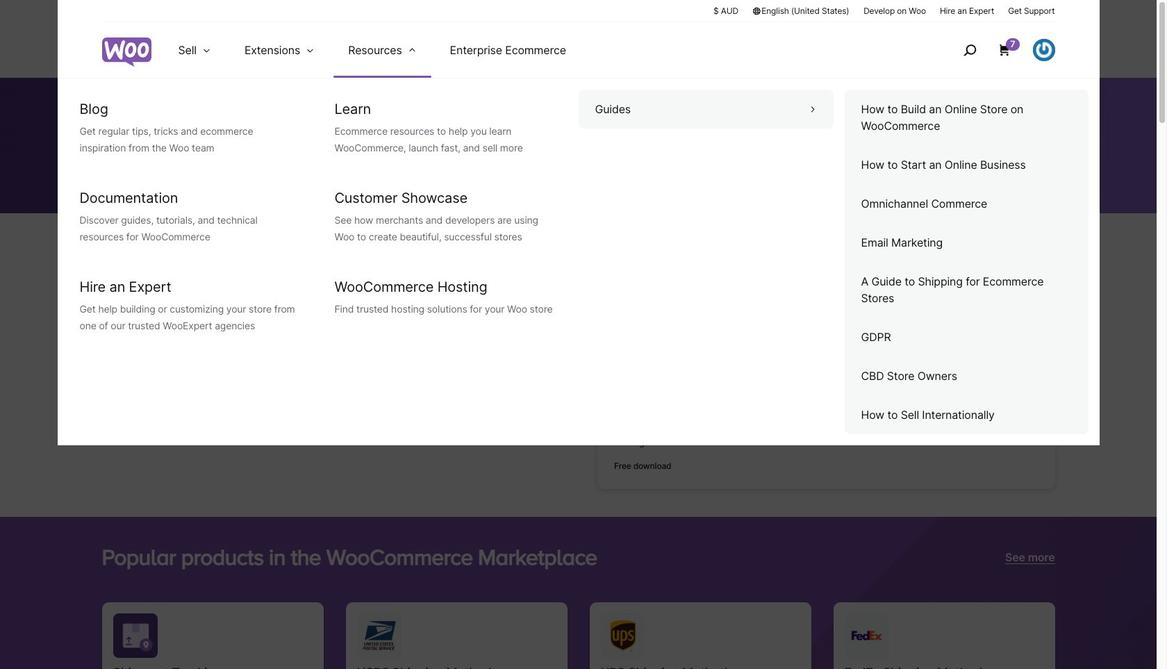 Task type: locate. For each thing, give the bounding box(es) containing it.
open account menu image
[[1033, 39, 1055, 61]]

service navigation menu element
[[934, 27, 1055, 73]]

search image
[[959, 39, 981, 61]]



Task type: vqa. For each thing, say whether or not it's contained in the screenshot.
field
no



